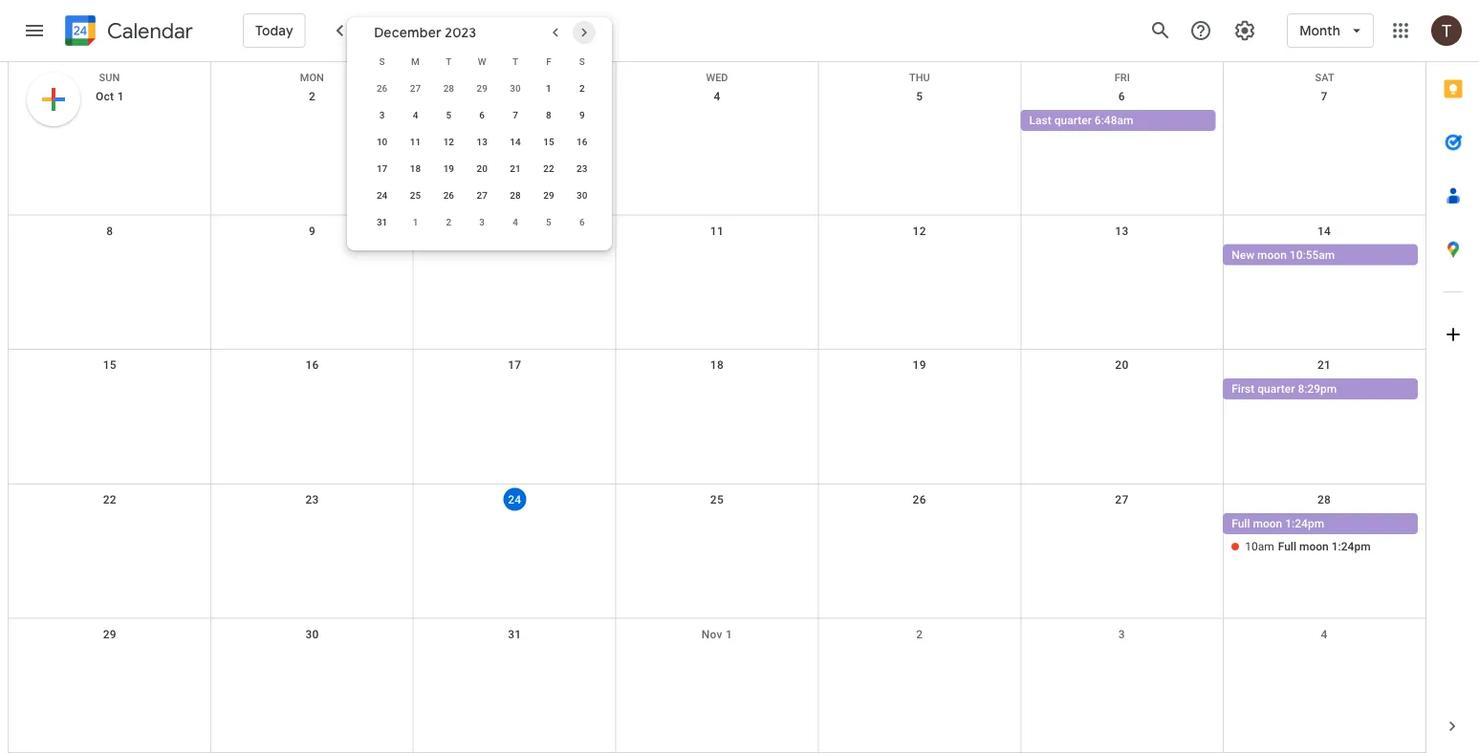 Task type: describe. For each thing, give the bounding box(es) containing it.
row containing sun
[[9, 62, 1426, 84]]

january 3 element
[[471, 210, 494, 233]]

mon
[[300, 72, 324, 84]]

january 6 element
[[571, 210, 594, 233]]

december
[[374, 24, 442, 41]]

1 right nov
[[726, 628, 733, 641]]

december 2023 grid
[[366, 48, 599, 235]]

january 2 element
[[438, 210, 460, 233]]

14 element
[[504, 130, 527, 153]]

sun
[[99, 72, 120, 84]]

18 element
[[404, 157, 427, 180]]

2 vertical spatial 5
[[546, 216, 552, 228]]

row containing 3
[[366, 101, 599, 128]]

27 inside grid
[[1116, 493, 1129, 507]]

1 vertical spatial 1:24pm
[[1332, 540, 1371, 554]]

full moon 1:24pm button
[[1224, 514, 1419, 535]]

20 inside row group
[[477, 163, 488, 174]]

quarter for 8:29pm
[[1258, 383, 1296, 396]]

4 down november 27 element
[[413, 109, 418, 121]]

25 inside grid
[[711, 493, 724, 507]]

24 inside row group
[[377, 189, 388, 201]]

12 inside grid
[[913, 224, 927, 238]]

26 element
[[438, 184, 460, 207]]

november 29 element
[[471, 77, 494, 99]]

m
[[411, 55, 420, 67]]

10:55am
[[1290, 248, 1336, 262]]

today button
[[243, 13, 306, 48]]

4 down the wed
[[714, 90, 721, 103]]

10am
[[1246, 540, 1275, 554]]

grid containing oct 1
[[8, 62, 1426, 754]]

last quarter 6:48am
[[1030, 114, 1134, 127]]

16 inside 16 element
[[577, 136, 588, 147]]

18 inside row group
[[410, 163, 421, 174]]

30 element
[[571, 184, 594, 207]]

6:48am
[[1095, 114, 1134, 127]]

1 down 25 element
[[413, 216, 418, 228]]

2023 for december 2023
[[445, 24, 477, 41]]

1 down f
[[546, 82, 552, 94]]

october
[[405, 17, 486, 44]]

2 s from the left
[[579, 55, 585, 67]]

28 for 28 element
[[510, 189, 521, 201]]

8 inside grid
[[106, 224, 113, 238]]

oct
[[96, 90, 114, 103]]

26 for 26 element
[[444, 189, 454, 201]]

row containing 31
[[366, 209, 599, 235]]

new moon 10:55am button
[[1224, 245, 1419, 266]]

full inside button
[[1232, 517, 1251, 531]]

1:24pm inside button
[[1286, 517, 1325, 531]]

10 element
[[371, 130, 394, 153]]

10 inside row group
[[377, 136, 388, 147]]

january 5 element
[[538, 210, 560, 233]]

last
[[1030, 114, 1052, 127]]

14 inside grid
[[1318, 224, 1332, 238]]

6 inside grid
[[1119, 90, 1126, 103]]

27 for november 27 element
[[410, 82, 421, 94]]

29 inside grid
[[103, 628, 117, 641]]

0 horizontal spatial 6
[[480, 109, 485, 121]]

9 inside grid
[[309, 224, 316, 238]]

4 down 10am full moon 1:24pm
[[1322, 628, 1328, 641]]

7 inside grid
[[1322, 90, 1328, 103]]

1 horizontal spatial full
[[1279, 540, 1297, 554]]

31 inside grid
[[508, 628, 522, 641]]

27 element
[[471, 184, 494, 207]]

18 inside grid
[[711, 359, 724, 372]]

12 element
[[438, 130, 460, 153]]

2023 for october 2023
[[491, 17, 538, 44]]

0 horizontal spatial 23
[[306, 493, 319, 507]]

25 element
[[404, 184, 427, 207]]

21 inside 21 element
[[510, 163, 521, 174]]

11 inside row group
[[410, 136, 421, 147]]

10am full moon 1:24pm
[[1246, 540, 1371, 554]]

15 inside row group
[[544, 136, 554, 147]]

13 inside row group
[[477, 136, 488, 147]]

first quarter 8:29pm button
[[1224, 379, 1419, 400]]

calendar element
[[61, 11, 193, 54]]

tue
[[505, 72, 524, 84]]

last quarter 6:48am button
[[1021, 110, 1216, 131]]

moon for full
[[1254, 517, 1283, 531]]

row containing 8
[[9, 216, 1426, 350]]

29 for 29 element
[[544, 189, 554, 201]]

november 30 element
[[504, 77, 527, 99]]

november 26 element
[[371, 77, 394, 99]]

10 inside grid
[[508, 224, 522, 238]]

november 28 element
[[438, 77, 460, 99]]

row containing 15
[[9, 350, 1426, 485]]

17 inside row group
[[377, 163, 388, 174]]

19 element
[[438, 157, 460, 180]]

24 element
[[371, 184, 394, 207]]

row containing oct 1
[[9, 81, 1426, 216]]

31 inside row group
[[377, 216, 388, 228]]

11 element
[[404, 130, 427, 153]]



Task type: locate. For each thing, give the bounding box(es) containing it.
10 right "january 3" element
[[508, 224, 522, 238]]

0 vertical spatial 9
[[580, 109, 585, 121]]

1 horizontal spatial 24
[[508, 493, 522, 506]]

1 s from the left
[[379, 55, 385, 67]]

30 inside november 30 element
[[510, 82, 521, 94]]

0 horizontal spatial 2023
[[445, 24, 477, 41]]

quarter for 6:48am
[[1055, 114, 1092, 127]]

1 vertical spatial 27
[[477, 189, 488, 201]]

12 inside row group
[[444, 136, 454, 147]]

21 down 14 element
[[510, 163, 521, 174]]

s
[[379, 55, 385, 67], [579, 55, 585, 67]]

january 1 element
[[404, 210, 427, 233]]

19
[[444, 163, 454, 174], [913, 359, 927, 372]]

29 element
[[538, 184, 560, 207]]

6 down 30 element
[[580, 216, 585, 228]]

1
[[546, 82, 552, 94], [117, 90, 124, 103], [413, 216, 418, 228], [726, 628, 733, 641]]

december 2023
[[374, 24, 477, 41]]

1 vertical spatial 31
[[508, 628, 522, 641]]

25
[[410, 189, 421, 201], [711, 493, 724, 507]]

16 element
[[571, 130, 594, 153]]

0 vertical spatial 30
[[510, 82, 521, 94]]

0 horizontal spatial 28
[[444, 82, 454, 94]]

0 horizontal spatial full
[[1232, 517, 1251, 531]]

7
[[1322, 90, 1328, 103], [513, 109, 518, 121]]

wed
[[706, 72, 729, 84]]

grid
[[8, 62, 1426, 754]]

1 horizontal spatial 16
[[577, 136, 588, 147]]

2 vertical spatial moon
[[1300, 540, 1330, 554]]

today
[[255, 22, 293, 39]]

moon
[[1258, 248, 1288, 262], [1254, 517, 1283, 531], [1300, 540, 1330, 554]]

t up tue
[[513, 55, 519, 67]]

full moon 1:24pm
[[1232, 517, 1325, 531]]

2 horizontal spatial 29
[[544, 189, 554, 201]]

0 horizontal spatial quarter
[[1055, 114, 1092, 127]]

13 element
[[471, 130, 494, 153]]

21 inside grid
[[1318, 359, 1332, 372]]

15 inside grid
[[103, 359, 117, 372]]

10
[[377, 136, 388, 147], [508, 224, 522, 238]]

0 horizontal spatial 8
[[106, 224, 113, 238]]

0 vertical spatial 15
[[544, 136, 554, 147]]

8:29pm
[[1299, 383, 1338, 396]]

5 down thu
[[917, 90, 923, 103]]

0 horizontal spatial 24
[[377, 189, 388, 201]]

22 inside grid
[[103, 493, 117, 507]]

28 for november 28 element
[[444, 82, 454, 94]]

22 inside row group
[[544, 163, 554, 174]]

16 inside grid
[[306, 359, 319, 372]]

27 inside november 27 element
[[410, 82, 421, 94]]

0 horizontal spatial 27
[[410, 82, 421, 94]]

30
[[510, 82, 521, 94], [577, 189, 588, 201], [306, 628, 319, 641]]

0 vertical spatial 27
[[410, 82, 421, 94]]

8
[[546, 109, 552, 121], [106, 224, 113, 238]]

row containing 10
[[366, 128, 599, 155]]

new moon 10:55am
[[1232, 248, 1336, 262]]

2 vertical spatial 6
[[580, 216, 585, 228]]

29
[[477, 82, 488, 94], [544, 189, 554, 201], [103, 628, 117, 641]]

t up november 28 element
[[446, 55, 452, 67]]

1:24pm
[[1286, 517, 1325, 531], [1332, 540, 1371, 554]]

cell
[[9, 110, 211, 133], [211, 110, 414, 133], [414, 110, 616, 133], [616, 110, 819, 133], [819, 110, 1021, 133], [211, 245, 414, 267], [414, 245, 616, 267], [616, 245, 819, 267], [819, 245, 1021, 267], [1021, 245, 1224, 267], [9, 379, 211, 402], [211, 379, 414, 402], [414, 379, 616, 402], [616, 379, 819, 402], [819, 379, 1021, 402], [1021, 379, 1224, 402], [9, 514, 211, 559], [211, 514, 414, 559], [414, 514, 616, 559], [616, 514, 819, 559], [819, 514, 1021, 559], [1021, 514, 1224, 559], [1224, 514, 1426, 559]]

row containing 17
[[366, 155, 599, 182]]

1 horizontal spatial 31
[[508, 628, 522, 641]]

tab list
[[1427, 62, 1480, 700]]

1 horizontal spatial 12
[[913, 224, 927, 238]]

5 down 29 element
[[546, 216, 552, 228]]

1 vertical spatial 12
[[913, 224, 927, 238]]

1 horizontal spatial 28
[[510, 189, 521, 201]]

4 down 28 element
[[513, 216, 518, 228]]

october 2023
[[405, 17, 538, 44]]

0 vertical spatial 31
[[377, 216, 388, 228]]

0 horizontal spatial t
[[446, 55, 452, 67]]

0 vertical spatial 20
[[477, 163, 488, 174]]

2 horizontal spatial 30
[[577, 189, 588, 201]]

0 vertical spatial 11
[[410, 136, 421, 147]]

october 2023 button
[[398, 17, 568, 44]]

calendar
[[107, 18, 193, 44]]

27
[[410, 82, 421, 94], [477, 189, 488, 201], [1116, 493, 1129, 507]]

2 t from the left
[[513, 55, 519, 67]]

6 down fri
[[1119, 90, 1126, 103]]

21
[[510, 163, 521, 174], [1318, 359, 1332, 372]]

1 horizontal spatial 27
[[477, 189, 488, 201]]

8 inside december 2023 grid
[[546, 109, 552, 121]]

fri
[[1115, 72, 1131, 84]]

1 vertical spatial 21
[[1318, 359, 1332, 372]]

22
[[544, 163, 554, 174], [103, 493, 117, 507]]

new
[[1232, 248, 1255, 262]]

1 horizontal spatial 21
[[1318, 359, 1332, 372]]

1 vertical spatial 22
[[103, 493, 117, 507]]

0 vertical spatial 25
[[410, 189, 421, 201]]

14 up 21 element
[[510, 136, 521, 147]]

january 4 element
[[504, 210, 527, 233]]

3
[[512, 90, 518, 103], [380, 109, 385, 121], [480, 216, 485, 228], [1119, 628, 1126, 641]]

1 vertical spatial 24
[[508, 493, 522, 506]]

1 horizontal spatial 10
[[508, 224, 522, 238]]

1 horizontal spatial t
[[513, 55, 519, 67]]

27 for 27 element
[[477, 189, 488, 201]]

full up 10am
[[1232, 517, 1251, 531]]

1 vertical spatial 19
[[913, 359, 927, 372]]

2 vertical spatial 29
[[103, 628, 117, 641]]

0 horizontal spatial 25
[[410, 189, 421, 201]]

2 vertical spatial 28
[[1318, 493, 1332, 507]]

30 inside grid
[[306, 628, 319, 641]]

6
[[1119, 90, 1126, 103], [480, 109, 485, 121], [580, 216, 585, 228]]

2 horizontal spatial 5
[[917, 90, 923, 103]]

quarter
[[1055, 114, 1092, 127], [1258, 383, 1296, 396]]

17 element
[[371, 157, 394, 180]]

1 horizontal spatial s
[[579, 55, 585, 67]]

11
[[410, 136, 421, 147], [711, 224, 724, 238]]

15
[[544, 136, 554, 147], [103, 359, 117, 372]]

24
[[377, 189, 388, 201], [508, 493, 522, 506]]

28 element
[[504, 184, 527, 207]]

7 down sat
[[1322, 90, 1328, 103]]

0 vertical spatial 5
[[917, 90, 923, 103]]

1 vertical spatial 14
[[1318, 224, 1332, 238]]

t
[[446, 55, 452, 67], [513, 55, 519, 67]]

row
[[366, 48, 599, 75], [9, 62, 1426, 84], [366, 75, 599, 101], [9, 81, 1426, 216], [366, 101, 599, 128], [366, 128, 599, 155], [366, 155, 599, 182], [366, 182, 599, 209], [366, 209, 599, 235], [9, 216, 1426, 350], [9, 350, 1426, 485], [9, 485, 1426, 619], [9, 619, 1426, 754]]

1 horizontal spatial 26
[[444, 189, 454, 201]]

31 element
[[371, 210, 394, 233]]

row containing s
[[366, 48, 599, 75]]

19 inside row group
[[444, 163, 454, 174]]

first
[[1232, 383, 1255, 396]]

w
[[478, 55, 487, 67]]

0 horizontal spatial 20
[[477, 163, 488, 174]]

0 vertical spatial full
[[1232, 517, 1251, 531]]

0 vertical spatial 22
[[544, 163, 554, 174]]

moon right new
[[1258, 248, 1288, 262]]

14 inside row group
[[510, 136, 521, 147]]

13
[[477, 136, 488, 147], [1116, 224, 1129, 238]]

0 horizontal spatial 10
[[377, 136, 388, 147]]

19 inside grid
[[913, 359, 927, 372]]

28 right november 27 element
[[444, 82, 454, 94]]

1 horizontal spatial 19
[[913, 359, 927, 372]]

0 vertical spatial moon
[[1258, 248, 1288, 262]]

1 right oct
[[117, 90, 124, 103]]

12
[[444, 136, 454, 147], [913, 224, 927, 238]]

1:24pm down full moon 1:24pm button
[[1332, 540, 1371, 554]]

0 horizontal spatial s
[[379, 55, 385, 67]]

thu
[[910, 72, 931, 84]]

1:24pm up 10am full moon 1:24pm
[[1286, 517, 1325, 531]]

row containing 26
[[366, 75, 599, 101]]

27 inside 27 element
[[477, 189, 488, 201]]

0 horizontal spatial 1:24pm
[[1286, 517, 1325, 531]]

2023
[[491, 17, 538, 44], [445, 24, 477, 41]]

moon inside new moon 10:55am button
[[1258, 248, 1288, 262]]

1 vertical spatial 29
[[544, 189, 554, 201]]

17 inside grid
[[508, 359, 522, 372]]

row group
[[366, 75, 599, 235]]

oct 1
[[96, 90, 124, 103]]

0 vertical spatial 26
[[377, 82, 388, 94]]

0 vertical spatial 23
[[577, 163, 588, 174]]

10 up 17 element
[[377, 136, 388, 147]]

1 horizontal spatial 9
[[580, 109, 585, 121]]

sat
[[1316, 72, 1335, 84]]

moon down full moon 1:24pm button
[[1300, 540, 1330, 554]]

23 element
[[571, 157, 594, 180]]

row containing 29
[[9, 619, 1426, 754]]

nov
[[702, 628, 723, 641]]

24 inside grid
[[508, 493, 522, 506]]

0 vertical spatial 10
[[377, 136, 388, 147]]

11 inside grid
[[711, 224, 724, 238]]

9 left the 31 element
[[309, 224, 316, 238]]

1 vertical spatial 5
[[446, 109, 452, 121]]

9 inside row group
[[580, 109, 585, 121]]

2 horizontal spatial 6
[[1119, 90, 1126, 103]]

5
[[917, 90, 923, 103], [446, 109, 452, 121], [546, 216, 552, 228]]

1 horizontal spatial 11
[[711, 224, 724, 238]]

5 down november 28 element
[[446, 109, 452, 121]]

1 horizontal spatial 25
[[711, 493, 724, 507]]

0 vertical spatial 19
[[444, 163, 454, 174]]

cell containing full moon 1:24pm
[[1224, 514, 1426, 559]]

1 horizontal spatial 1:24pm
[[1332, 540, 1371, 554]]

2 horizontal spatial 26
[[913, 493, 927, 507]]

2 vertical spatial 30
[[306, 628, 319, 641]]

1 vertical spatial 6
[[480, 109, 485, 121]]

november 27 element
[[404, 77, 427, 99]]

9
[[580, 109, 585, 121], [309, 224, 316, 238]]

quarter right last
[[1055, 114, 1092, 127]]

row group containing 26
[[366, 75, 599, 235]]

15 element
[[538, 130, 560, 153]]

1 horizontal spatial 29
[[477, 82, 488, 94]]

full
[[1232, 517, 1251, 531], [1279, 540, 1297, 554]]

1 horizontal spatial 15
[[544, 136, 554, 147]]

full down full moon 1:24pm
[[1279, 540, 1297, 554]]

14 up new moon 10:55am button
[[1318, 224, 1332, 238]]

30 for november 30 element at the top left
[[510, 82, 521, 94]]

29 inside "element"
[[477, 82, 488, 94]]

5 inside grid
[[917, 90, 923, 103]]

17
[[377, 163, 388, 174], [508, 359, 522, 372]]

0 horizontal spatial 31
[[377, 216, 388, 228]]

1 horizontal spatial 22
[[544, 163, 554, 174]]

23
[[577, 163, 588, 174], [306, 493, 319, 507]]

14
[[510, 136, 521, 147], [1318, 224, 1332, 238]]

0 horizontal spatial 17
[[377, 163, 388, 174]]

1 vertical spatial 8
[[106, 224, 113, 238]]

9 up 16 element
[[580, 109, 585, 121]]

0 vertical spatial 24
[[377, 189, 388, 201]]

28 down 21 element
[[510, 189, 521, 201]]

26 inside grid
[[913, 493, 927, 507]]

25 inside row group
[[410, 189, 421, 201]]

0 horizontal spatial 19
[[444, 163, 454, 174]]

0 vertical spatial 28
[[444, 82, 454, 94]]

0 horizontal spatial 15
[[103, 359, 117, 372]]

1 vertical spatial full
[[1279, 540, 1297, 554]]

1 horizontal spatial 20
[[1116, 359, 1129, 372]]

1 vertical spatial moon
[[1254, 517, 1283, 531]]

moon up 10am
[[1254, 517, 1283, 531]]

31
[[377, 216, 388, 228], [508, 628, 522, 641]]

28 up full moon 1:24pm button
[[1318, 493, 1332, 507]]

s up november 26 element
[[379, 55, 385, 67]]

29 for november 29 "element"
[[477, 82, 488, 94]]

0 vertical spatial 16
[[577, 136, 588, 147]]

30 inside 30 element
[[577, 189, 588, 201]]

0 horizontal spatial 13
[[477, 136, 488, 147]]

1 vertical spatial 13
[[1116, 224, 1129, 238]]

2
[[580, 82, 585, 94], [309, 90, 316, 103], [446, 216, 452, 228], [917, 628, 923, 641]]

21 up first quarter 8:29pm button
[[1318, 359, 1332, 372]]

quarter right first
[[1258, 383, 1296, 396]]

6 down november 29 "element"
[[480, 109, 485, 121]]

calendar heading
[[103, 18, 193, 44]]

30 for 30 element
[[577, 189, 588, 201]]

18
[[410, 163, 421, 174], [711, 359, 724, 372]]

2 horizontal spatial 28
[[1318, 493, 1332, 507]]

21 element
[[504, 157, 527, 180]]

26
[[377, 82, 388, 94], [444, 189, 454, 201], [913, 493, 927, 507]]

23 inside row group
[[577, 163, 588, 174]]

1 vertical spatial 28
[[510, 189, 521, 201]]

1 horizontal spatial 8
[[546, 109, 552, 121]]

0 horizontal spatial 26
[[377, 82, 388, 94]]

7 up 14 element
[[513, 109, 518, 121]]

1 vertical spatial 16
[[306, 359, 319, 372]]

0 vertical spatial 14
[[510, 136, 521, 147]]

s right f
[[579, 55, 585, 67]]

1 vertical spatial 15
[[103, 359, 117, 372]]

0 horizontal spatial 21
[[510, 163, 521, 174]]

28 inside grid
[[1318, 493, 1332, 507]]

f
[[546, 55, 552, 67]]

1 horizontal spatial 14
[[1318, 224, 1332, 238]]

16
[[577, 136, 588, 147], [306, 359, 319, 372]]

13 inside grid
[[1116, 224, 1129, 238]]

7 inside row group
[[513, 109, 518, 121]]

0 vertical spatial 1:24pm
[[1286, 517, 1325, 531]]

1 horizontal spatial 2023
[[491, 17, 538, 44]]

20 element
[[471, 157, 494, 180]]

28
[[444, 82, 454, 94], [510, 189, 521, 201], [1318, 493, 1332, 507]]

moon inside full moon 1:24pm button
[[1254, 517, 1283, 531]]

0 horizontal spatial 16
[[306, 359, 319, 372]]

1 vertical spatial quarter
[[1258, 383, 1296, 396]]

first quarter 8:29pm
[[1232, 383, 1338, 396]]

nov 1
[[702, 628, 733, 641]]

22 element
[[538, 157, 560, 180]]

1 t from the left
[[446, 55, 452, 67]]

1 vertical spatial 10
[[508, 224, 522, 238]]

4
[[714, 90, 721, 103], [413, 109, 418, 121], [513, 216, 518, 228], [1322, 628, 1328, 641]]

20
[[477, 163, 488, 174], [1116, 359, 1129, 372]]

0 vertical spatial 12
[[444, 136, 454, 147]]

moon for new
[[1258, 248, 1288, 262]]

0 horizontal spatial 18
[[410, 163, 421, 174]]

26 for november 26 element
[[377, 82, 388, 94]]



Task type: vqa. For each thing, say whether or not it's contained in the screenshot.


